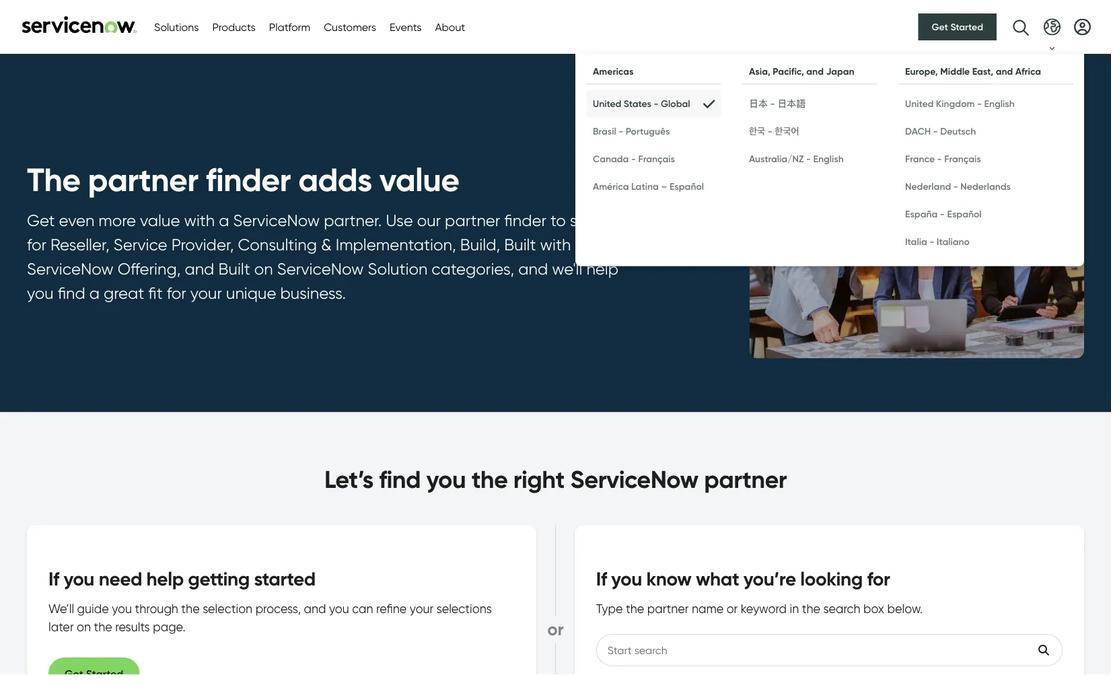 Task type: locate. For each thing, give the bounding box(es) containing it.
español down the nederland - nederlands
[[947, 208, 982, 220]]

solutions button
[[154, 19, 199, 35]]

nederland
[[905, 181, 951, 192]]

kingdom
[[936, 98, 975, 109]]

servicenow image
[[20, 16, 138, 33]]

asia,
[[749, 66, 771, 77]]

españa - español
[[905, 208, 982, 220]]

united
[[593, 98, 622, 109], [905, 98, 934, 109]]

and right east,
[[996, 66, 1013, 77]]

0 vertical spatial español
[[670, 181, 704, 192]]

- for nederland - nederlands
[[954, 181, 958, 192]]

canada - français
[[593, 153, 675, 165]]

started
[[951, 21, 983, 33]]

asia, pacific, and japan
[[749, 66, 855, 77]]

0 horizontal spatial and
[[807, 66, 824, 77]]

français up américa latina – español link
[[638, 153, 675, 165]]

1 united from the left
[[593, 98, 622, 109]]

- for france - français
[[937, 153, 942, 165]]

pacific,
[[773, 66, 804, 77]]

- for 한국 - 한국어
[[768, 126, 773, 137]]

0 horizontal spatial español
[[670, 181, 704, 192]]

canada
[[593, 153, 629, 165]]

- right italia
[[930, 236, 935, 247]]

- down 한국 - 한국어 link
[[806, 153, 811, 165]]

français for canada - français
[[638, 153, 675, 165]]

europe,
[[905, 66, 938, 77]]

2 français from the left
[[945, 153, 981, 165]]

- right states
[[654, 98, 659, 109]]

1 français from the left
[[638, 153, 675, 165]]

–
[[661, 181, 667, 192]]

- for españa - español
[[940, 208, 945, 220]]

1 horizontal spatial united
[[905, 98, 934, 109]]

0 horizontal spatial united
[[593, 98, 622, 109]]

- right españa
[[940, 208, 945, 220]]

- right nederland
[[954, 181, 958, 192]]

日本 - 日本語 link
[[742, 90, 877, 117]]

-
[[654, 98, 659, 109], [770, 98, 775, 109], [977, 98, 982, 109], [619, 126, 624, 137], [768, 126, 773, 137], [933, 126, 938, 137], [631, 153, 636, 165], [806, 153, 811, 165], [937, 153, 942, 165], [954, 181, 958, 192], [940, 208, 945, 220], [930, 236, 935, 247]]

1 horizontal spatial español
[[947, 208, 982, 220]]

brasil
[[593, 126, 616, 137]]

français down deutsch
[[945, 153, 981, 165]]

english
[[984, 98, 1015, 109], [813, 153, 844, 165]]

english down 한국 - 한국어 link
[[813, 153, 844, 165]]

and
[[807, 66, 824, 77], [996, 66, 1013, 77]]

américa
[[593, 181, 629, 192]]

españa - español link
[[899, 200, 1074, 228]]

한국어
[[775, 126, 799, 137]]

united states - global link
[[586, 90, 721, 117]]

europe, middle east, and africa
[[905, 66, 1041, 77]]

australia/nz - english
[[749, 153, 844, 165]]

and left japan
[[807, 66, 824, 77]]

日本語
[[778, 98, 806, 109]]

states
[[624, 98, 652, 109]]

américa latina – español link
[[586, 173, 721, 200]]

latina
[[631, 181, 659, 192]]

- right 한국
[[768, 126, 773, 137]]

español right "–"
[[670, 181, 704, 192]]

- right canada
[[631, 153, 636, 165]]

- right france
[[937, 153, 942, 165]]

français
[[638, 153, 675, 165], [945, 153, 981, 165]]

events
[[390, 20, 422, 33]]

about button
[[435, 19, 465, 35]]

0 vertical spatial english
[[984, 98, 1015, 109]]

- right dach
[[933, 126, 938, 137]]

events button
[[390, 19, 422, 35]]

united kingdom - english link
[[899, 90, 1074, 117]]

españa
[[905, 208, 938, 220]]

- for italia - italiano
[[930, 236, 935, 247]]

- right brasil
[[619, 126, 624, 137]]

0 horizontal spatial français
[[638, 153, 675, 165]]

- for 日本 - 日本語
[[770, 98, 775, 109]]

- right 日本
[[770, 98, 775, 109]]

products
[[212, 20, 256, 33]]

united inside united kingdom - english link
[[905, 98, 934, 109]]

united up dach
[[905, 98, 934, 109]]

français inside canada - français link
[[638, 153, 675, 165]]

1 horizontal spatial français
[[945, 153, 981, 165]]

français inside france - français link
[[945, 153, 981, 165]]

español
[[670, 181, 704, 192], [947, 208, 982, 220]]

united up brasil
[[593, 98, 622, 109]]

1 vertical spatial english
[[813, 153, 844, 165]]

1 horizontal spatial and
[[996, 66, 1013, 77]]

products button
[[212, 19, 256, 35]]

english up dach - deutsch link
[[984, 98, 1015, 109]]

2 united from the left
[[905, 98, 934, 109]]

brasil - português link
[[586, 117, 721, 145]]

about
[[435, 20, 465, 33]]

1 horizontal spatial english
[[984, 98, 1015, 109]]



Task type: describe. For each thing, give the bounding box(es) containing it.
global
[[661, 98, 690, 109]]

américa latina – español
[[593, 181, 704, 192]]

français for france - français
[[945, 153, 981, 165]]

dach - deutsch
[[905, 126, 976, 137]]

dach - deutsch link
[[899, 117, 1074, 145]]

nederland - nederlands
[[905, 181, 1011, 192]]

日本
[[749, 98, 768, 109]]

- for dach - deutsch
[[933, 126, 938, 137]]

platform button
[[269, 19, 310, 35]]

2 and from the left
[[996, 66, 1013, 77]]

canada - français link
[[586, 145, 721, 173]]

nederland - nederlands link
[[899, 173, 1074, 200]]

italia - italiano
[[905, 236, 970, 247]]

get
[[932, 21, 948, 33]]

1 vertical spatial español
[[947, 208, 982, 220]]

united states - global
[[593, 98, 690, 109]]

italia - italiano link
[[899, 228, 1074, 255]]

português
[[626, 126, 670, 137]]

united kingdom - english
[[905, 98, 1015, 109]]

france - français link
[[899, 145, 1074, 173]]

italiano
[[937, 236, 970, 247]]

- for brasil - português
[[619, 126, 624, 137]]

australia/nz
[[749, 153, 804, 165]]

- right kingdom
[[977, 98, 982, 109]]

platform
[[269, 20, 310, 33]]

0 horizontal spatial english
[[813, 153, 844, 165]]

middle
[[941, 66, 970, 77]]

nederlands
[[961, 181, 1011, 192]]

- for canada - français
[[631, 153, 636, 165]]

solid image
[[703, 97, 714, 110]]

france
[[905, 153, 935, 165]]

united for united kingdom - english
[[905, 98, 934, 109]]

customers
[[324, 20, 376, 33]]

get started link
[[919, 13, 997, 40]]

australia/nz - english link
[[742, 145, 877, 173]]

africa
[[1016, 66, 1041, 77]]

customers button
[[324, 19, 376, 35]]

한국 - 한국어 link
[[742, 117, 877, 145]]

japan
[[826, 66, 855, 77]]

americas
[[593, 66, 634, 77]]

한국
[[749, 126, 765, 137]]

united for united states - global
[[593, 98, 622, 109]]

france - français
[[905, 153, 981, 165]]

한국 - 한국어
[[749, 126, 799, 137]]

east,
[[972, 66, 994, 77]]

solutions
[[154, 20, 199, 33]]

italia
[[905, 236, 927, 247]]

get started
[[932, 21, 983, 33]]

- for australia/nz - english
[[806, 153, 811, 165]]

brasil - português
[[593, 126, 670, 137]]

dach
[[905, 126, 931, 137]]

deutsch
[[940, 126, 976, 137]]

1 and from the left
[[807, 66, 824, 77]]

日本 - 日本語
[[749, 98, 806, 109]]



Task type: vqa. For each thing, say whether or not it's contained in the screenshot.
The Change
no



